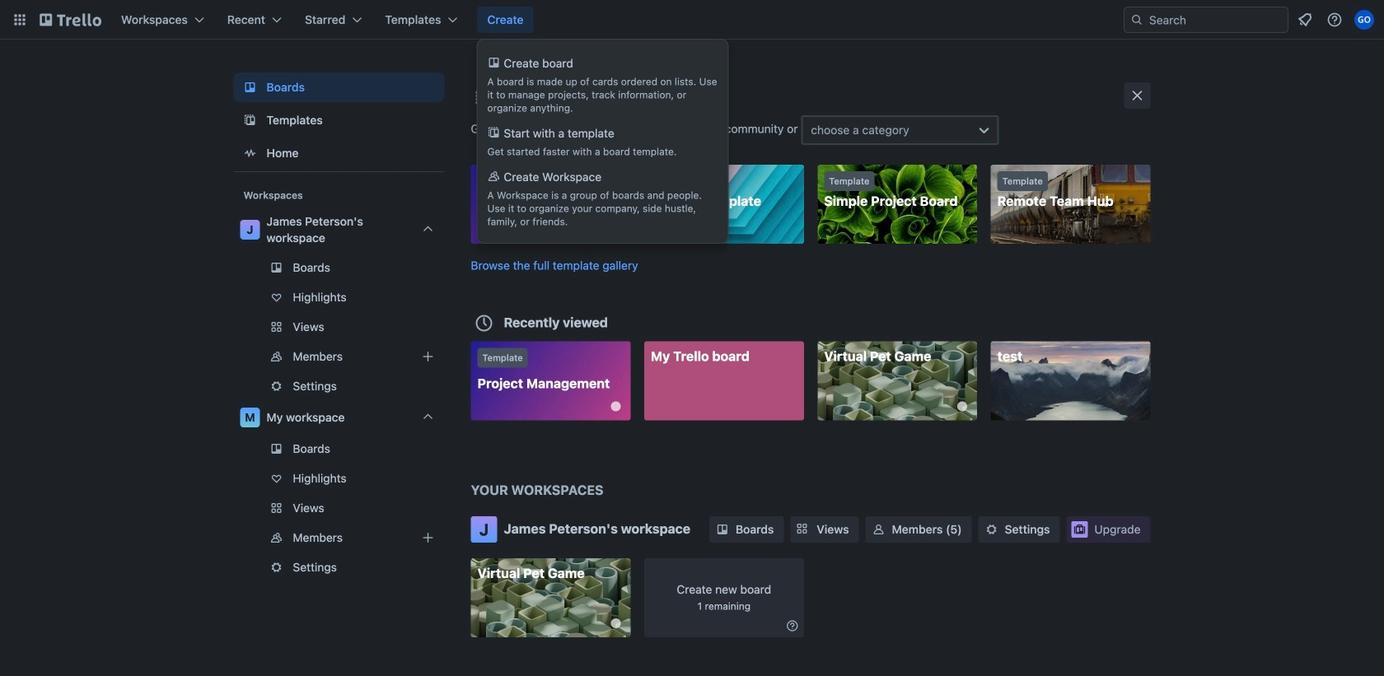 Task type: describe. For each thing, give the bounding box(es) containing it.
1 add image from the top
[[418, 347, 438, 367]]

0 notifications image
[[1295, 10, 1315, 30]]

0 vertical spatial sm image
[[871, 522, 887, 538]]

Search field
[[1144, 7, 1288, 32]]

open information menu image
[[1327, 12, 1343, 28]]

primary element
[[0, 0, 1384, 40]]



Task type: vqa. For each thing, say whether or not it's contained in the screenshot.
Sales associated with Increase
no



Task type: locate. For each thing, give the bounding box(es) containing it.
there is new activity on this board. image
[[611, 619, 621, 629]]

2 sm image from the left
[[983, 522, 1000, 538]]

1 vertical spatial add image
[[418, 528, 438, 548]]

home image
[[240, 143, 260, 163]]

sm image
[[714, 522, 731, 538], [983, 522, 1000, 538]]

add image
[[418, 347, 438, 367], [418, 528, 438, 548]]

board image
[[240, 77, 260, 97]]

1 horizontal spatial sm image
[[871, 522, 887, 538]]

back to home image
[[40, 7, 101, 33]]

search image
[[1130, 13, 1144, 26]]

2 add image from the top
[[418, 528, 438, 548]]

template board image
[[240, 110, 260, 130]]

0 horizontal spatial sm image
[[714, 522, 731, 538]]

gary orlando (garyorlando) image
[[1355, 10, 1374, 30]]

1 horizontal spatial sm image
[[983, 522, 1000, 538]]

1 sm image from the left
[[714, 522, 731, 538]]

0 vertical spatial add image
[[418, 347, 438, 367]]

0 horizontal spatial sm image
[[784, 618, 801, 634]]

1 vertical spatial sm image
[[784, 618, 801, 634]]

sm image
[[871, 522, 887, 538], [784, 618, 801, 634]]



